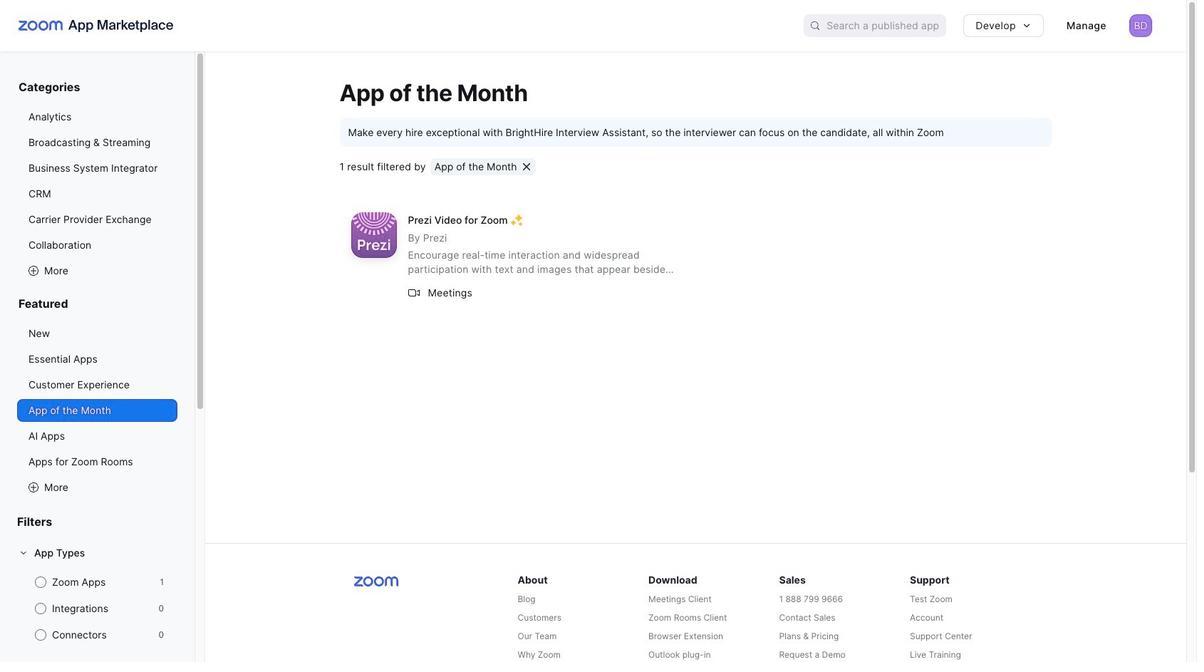 Task type: describe. For each thing, give the bounding box(es) containing it.
current user is barb dwyer element
[[1130, 14, 1153, 37]]

search a published app element
[[804, 14, 947, 37]]



Task type: locate. For each thing, give the bounding box(es) containing it.
banner
[[0, 0, 1187, 51]]

Search text field
[[827, 15, 947, 36]]



Task type: vqa. For each thing, say whether or not it's contained in the screenshot.
get
no



